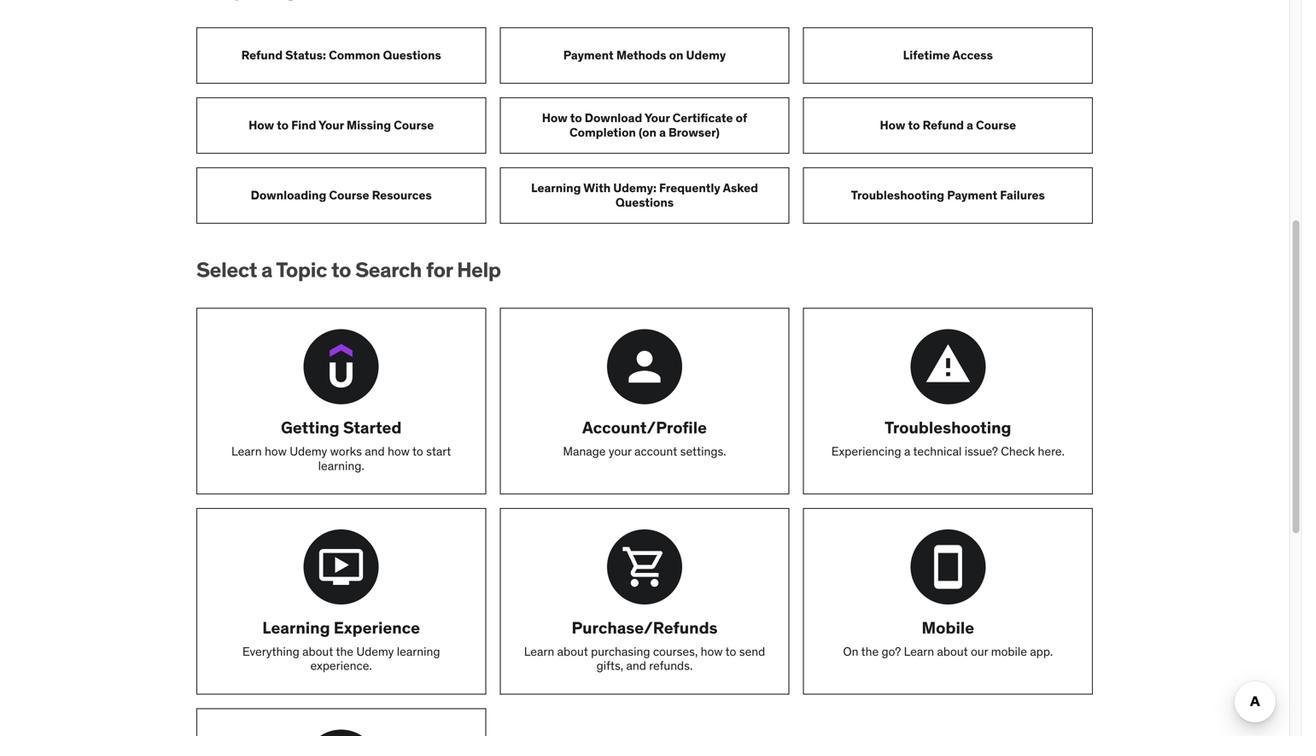 Task type: describe. For each thing, give the bounding box(es) containing it.
(on
[[639, 125, 657, 140]]

and inside purchase/refunds learn about purchasing courses, how to send gifts, and refunds.
[[626, 658, 646, 673]]

on
[[669, 47, 683, 63]]

experiencing
[[831, 444, 901, 459]]

and inside getting started learn how udemy works and how to start learning.
[[365, 444, 385, 459]]

the inside learning experience everything about the udemy learning experience.
[[336, 644, 353, 659]]

about inside mobile on the go? learn about our mobile app.
[[937, 644, 968, 659]]

your for find
[[319, 117, 344, 133]]

account/profile
[[582, 417, 707, 438]]

1 vertical spatial refund
[[923, 117, 964, 133]]

to left 'find'
[[277, 117, 289, 133]]

settings.
[[680, 444, 726, 459]]

with
[[583, 180, 611, 196]]

manage
[[563, 444, 606, 459]]

search
[[355, 257, 422, 283]]

getting
[[281, 417, 340, 438]]

your
[[609, 444, 632, 459]]

gifts,
[[597, 658, 623, 673]]

purchase/refunds
[[572, 617, 718, 638]]

of
[[736, 110, 747, 126]]

everything
[[242, 644, 299, 659]]

for
[[426, 257, 453, 283]]

help
[[457, 257, 501, 283]]

questions inside learning with udemy: frequently asked questions
[[616, 195, 674, 210]]

0 horizontal spatial how
[[265, 444, 287, 459]]

lifetime access
[[903, 47, 993, 63]]

learn inside purchase/refunds learn about purchasing courses, how to send gifts, and refunds.
[[524, 644, 554, 659]]

start
[[426, 444, 451, 459]]

to inside how to download your certificate of completion (on a browser)
[[570, 110, 582, 126]]

purchasing
[[591, 644, 650, 659]]

missing
[[347, 117, 391, 133]]

check
[[1001, 444, 1035, 459]]

access
[[953, 47, 993, 63]]

learning
[[397, 644, 440, 659]]

go?
[[882, 644, 901, 659]]

your for download
[[645, 110, 670, 126]]

how to refund a course
[[880, 117, 1016, 133]]

udemy inside getting started learn how udemy works and how to start learning.
[[290, 444, 327, 459]]

troubleshooting payment failures link
[[803, 167, 1093, 224]]

2 horizontal spatial course
[[976, 117, 1016, 133]]

troubleshooting payment failures
[[851, 187, 1045, 203]]

refund status: common questions
[[241, 47, 441, 63]]

purchase logo image
[[607, 529, 682, 605]]

browser)
[[669, 125, 720, 140]]

payment methods on udemy link
[[500, 27, 790, 84]]

select a topic to search for help
[[196, 257, 501, 283]]

to down lifetime
[[908, 117, 920, 133]]

about inside purchase/refunds learn about purchasing courses, how to send gifts, and refunds.
[[557, 644, 588, 659]]

experience.
[[310, 658, 372, 673]]

payment methods on udemy
[[563, 47, 726, 63]]

how to download your certificate of completion (on a browser) link
[[500, 97, 790, 154]]

common
[[329, 47, 380, 63]]

learning for with
[[531, 180, 581, 196]]

issue?
[[965, 444, 998, 459]]

0 horizontal spatial course
[[329, 187, 369, 203]]

download
[[585, 110, 642, 126]]

how to download your certificate of completion (on a browser)
[[542, 110, 747, 140]]

learning for experience
[[262, 617, 330, 638]]

account/profile manage your account settings.
[[563, 417, 726, 459]]

learn inside mobile on the go? learn about our mobile app.
[[904, 644, 934, 659]]

troubleshooting for troubleshooting payment failures
[[851, 187, 944, 203]]

udemy inside learning experience everything about the udemy learning experience.
[[356, 644, 394, 659]]

how to find your missing course link
[[196, 97, 486, 154]]

how for how to download your certificate of completion (on a browser)
[[542, 110, 568, 126]]

here.
[[1038, 444, 1065, 459]]

learn inside getting started learn how udemy works and how to start learning.
[[231, 444, 262, 459]]

2 horizontal spatial udemy
[[686, 47, 726, 63]]

how for how to refund a course
[[880, 117, 905, 133]]

refund status: common questions link
[[196, 27, 486, 84]]



Task type: vqa. For each thing, say whether or not it's contained in the screenshot.
left how
yes



Task type: locate. For each thing, give the bounding box(es) containing it.
1 horizontal spatial udemy
[[356, 644, 394, 659]]

your inside how to download your certificate of completion (on a browser)
[[645, 110, 670, 126]]

a right "(on"
[[659, 125, 666, 140]]

a down access
[[967, 117, 973, 133]]

course right missing
[[394, 117, 434, 133]]

learning.
[[318, 458, 364, 473]]

how right courses,
[[701, 644, 723, 659]]

1 vertical spatial payment
[[947, 187, 997, 203]]

1 horizontal spatial payment
[[947, 187, 997, 203]]

refund
[[241, 47, 283, 63], [923, 117, 964, 133]]

2 horizontal spatial how
[[701, 644, 723, 659]]

your right 'find'
[[319, 117, 344, 133]]

0 horizontal spatial and
[[365, 444, 385, 459]]

questions
[[383, 47, 441, 63], [616, 195, 674, 210]]

0 horizontal spatial learn
[[231, 444, 262, 459]]

udemy logo image
[[304, 329, 379, 404]]

mobile on the go? learn about our mobile app.
[[843, 617, 1053, 659]]

how inside purchase/refunds learn about purchasing courses, how to send gifts, and refunds.
[[701, 644, 723, 659]]

asked
[[723, 180, 758, 196]]

1 horizontal spatial learn
[[524, 644, 554, 659]]

experience
[[334, 617, 420, 638]]

0 horizontal spatial questions
[[383, 47, 441, 63]]

your inside how to find your missing course link
[[319, 117, 344, 133]]

find
[[291, 117, 316, 133]]

a inside troubleshooting experiencing a technical issue? check here.
[[904, 444, 911, 459]]

lifetime
[[903, 47, 950, 63]]

course down access
[[976, 117, 1016, 133]]

how for how to find your missing course
[[249, 117, 274, 133]]

our
[[971, 644, 988, 659]]

0 vertical spatial and
[[365, 444, 385, 459]]

app.
[[1030, 644, 1053, 659]]

1 horizontal spatial questions
[[616, 195, 674, 210]]

udemy down getting
[[290, 444, 327, 459]]

1 vertical spatial troubleshooting
[[885, 417, 1011, 438]]

1 horizontal spatial how
[[388, 444, 410, 459]]

how down started
[[388, 444, 410, 459]]

refund left status:
[[241, 47, 283, 63]]

learning with udemy: frequently asked questions
[[531, 180, 758, 210]]

0 vertical spatial refund
[[241, 47, 283, 63]]

about right the 'everything'
[[302, 644, 333, 659]]

0 vertical spatial learning
[[531, 180, 581, 196]]

trust logo image
[[304, 730, 379, 736]]

methods
[[616, 47, 666, 63]]

to inside purchase/refunds learn about purchasing courses, how to send gifts, and refunds.
[[725, 644, 736, 659]]

troubleshooting logo image
[[911, 329, 986, 404]]

how
[[265, 444, 287, 459], [388, 444, 410, 459], [701, 644, 723, 659]]

0 vertical spatial payment
[[563, 47, 614, 63]]

learning
[[531, 180, 581, 196], [262, 617, 330, 638]]

udemy
[[686, 47, 726, 63], [290, 444, 327, 459], [356, 644, 394, 659]]

1 horizontal spatial course
[[394, 117, 434, 133]]

about
[[302, 644, 333, 659], [557, 644, 588, 659], [937, 644, 968, 659]]

about left gifts,
[[557, 644, 588, 659]]

frequently
[[659, 180, 720, 196]]

troubleshooting for troubleshooting experiencing a technical issue? check here.
[[885, 417, 1011, 438]]

the
[[336, 644, 353, 659], [861, 644, 879, 659]]

refund down lifetime access link
[[923, 117, 964, 133]]

1 horizontal spatial and
[[626, 658, 646, 673]]

1 horizontal spatial about
[[557, 644, 588, 659]]

to inside getting started learn how udemy works and how to start learning.
[[412, 444, 423, 459]]

payment left failures
[[947, 187, 997, 203]]

a left the technical
[[904, 444, 911, 459]]

course left resources
[[329, 187, 369, 203]]

udemy right on
[[686, 47, 726, 63]]

how
[[542, 110, 568, 126], [249, 117, 274, 133], [880, 117, 905, 133]]

your right download
[[645, 110, 670, 126]]

works
[[330, 444, 362, 459]]

about down 'mobile'
[[937, 644, 968, 659]]

a left topic
[[261, 257, 272, 283]]

lifetime access link
[[803, 27, 1093, 84]]

troubleshooting experiencing a technical issue? check here.
[[831, 417, 1065, 459]]

course taking logo image
[[304, 529, 379, 605]]

purchase/refunds learn about purchasing courses, how to send gifts, and refunds.
[[524, 617, 765, 673]]

send
[[739, 644, 765, 659]]

3 about from the left
[[937, 644, 968, 659]]

1 horizontal spatial how
[[542, 110, 568, 126]]

1 horizontal spatial refund
[[923, 117, 964, 133]]

0 vertical spatial questions
[[383, 47, 441, 63]]

refunds.
[[649, 658, 693, 673]]

to left send
[[725, 644, 736, 659]]

a inside how to download your certificate of completion (on a browser)
[[659, 125, 666, 140]]

technical
[[913, 444, 962, 459]]

2 the from the left
[[861, 644, 879, 659]]

0 horizontal spatial refund
[[241, 47, 283, 63]]

1 vertical spatial learning
[[262, 617, 330, 638]]

failures
[[1000, 187, 1045, 203]]

on
[[843, 644, 859, 659]]

how to refund a course link
[[803, 97, 1093, 154]]

and right gifts,
[[626, 658, 646, 673]]

how down getting
[[265, 444, 287, 459]]

0 vertical spatial udemy
[[686, 47, 726, 63]]

the down the experience
[[336, 644, 353, 659]]

troubleshooting inside troubleshooting experiencing a technical issue? check here.
[[885, 417, 1011, 438]]

payment left methods
[[563, 47, 614, 63]]

to left download
[[570, 110, 582, 126]]

the inside mobile on the go? learn about our mobile app.
[[861, 644, 879, 659]]

0 horizontal spatial how
[[249, 117, 274, 133]]

how left completion
[[542, 110, 568, 126]]

1 horizontal spatial the
[[861, 644, 879, 659]]

learning left with
[[531, 180, 581, 196]]

topic
[[276, 257, 327, 283]]

troubleshooting inside troubleshooting payment failures link
[[851, 187, 944, 203]]

to right topic
[[331, 257, 351, 283]]

learning with udemy: frequently asked questions link
[[500, 167, 790, 224]]

1 vertical spatial and
[[626, 658, 646, 673]]

and down started
[[365, 444, 385, 459]]

1 about from the left
[[302, 644, 333, 659]]

account
[[634, 444, 677, 459]]

0 horizontal spatial learning
[[262, 617, 330, 638]]

2 about from the left
[[557, 644, 588, 659]]

0 horizontal spatial the
[[336, 644, 353, 659]]

1 vertical spatial udemy
[[290, 444, 327, 459]]

downloading
[[251, 187, 326, 203]]

course
[[394, 117, 434, 133], [976, 117, 1016, 133], [329, 187, 369, 203]]

udemy:
[[613, 180, 657, 196]]

the right on
[[861, 644, 879, 659]]

to
[[570, 110, 582, 126], [277, 117, 289, 133], [908, 117, 920, 133], [331, 257, 351, 283], [412, 444, 423, 459], [725, 644, 736, 659]]

resources
[[372, 187, 432, 203]]

troubleshooting
[[851, 187, 944, 203], [885, 417, 1011, 438]]

downloading course resources link
[[196, 167, 486, 224]]

mobile
[[922, 617, 974, 638]]

your
[[645, 110, 670, 126], [319, 117, 344, 133]]

how left 'find'
[[249, 117, 274, 133]]

questions right with
[[616, 195, 674, 210]]

and
[[365, 444, 385, 459], [626, 658, 646, 673]]

2 horizontal spatial how
[[880, 117, 905, 133]]

2 horizontal spatial learn
[[904, 644, 934, 659]]

person logo image
[[607, 329, 682, 404]]

learn
[[231, 444, 262, 459], [524, 644, 554, 659], [904, 644, 934, 659]]

0 horizontal spatial payment
[[563, 47, 614, 63]]

0 horizontal spatial your
[[319, 117, 344, 133]]

learning up the 'everything'
[[262, 617, 330, 638]]

completion
[[570, 125, 636, 140]]

courses,
[[653, 644, 698, 659]]

0 horizontal spatial udemy
[[290, 444, 327, 459]]

udemy down the experience
[[356, 644, 394, 659]]

certificate
[[673, 110, 733, 126]]

status:
[[285, 47, 326, 63]]

mobile
[[991, 644, 1027, 659]]

2 horizontal spatial about
[[937, 644, 968, 659]]

1 vertical spatial questions
[[616, 195, 674, 210]]

learning experience everything about the udemy learning experience.
[[242, 617, 440, 673]]

0 vertical spatial troubleshooting
[[851, 187, 944, 203]]

mobile logo image
[[911, 529, 986, 605]]

how inside how to download your certificate of completion (on a browser)
[[542, 110, 568, 126]]

downloading course resources
[[251, 187, 432, 203]]

questions right common
[[383, 47, 441, 63]]

a
[[967, 117, 973, 133], [659, 125, 666, 140], [261, 257, 272, 283], [904, 444, 911, 459]]

learning inside learning with udemy: frequently asked questions
[[531, 180, 581, 196]]

to left start
[[412, 444, 423, 459]]

2 vertical spatial udemy
[[356, 644, 394, 659]]

0 horizontal spatial about
[[302, 644, 333, 659]]

how down lifetime
[[880, 117, 905, 133]]

1 horizontal spatial your
[[645, 110, 670, 126]]

payment
[[563, 47, 614, 63], [947, 187, 997, 203]]

about inside learning experience everything about the udemy learning experience.
[[302, 644, 333, 659]]

how to find your missing course
[[249, 117, 434, 133]]

select
[[196, 257, 257, 283]]

getting started learn how udemy works and how to start learning.
[[231, 417, 451, 473]]

learning inside learning experience everything about the udemy learning experience.
[[262, 617, 330, 638]]

started
[[343, 417, 402, 438]]

1 horizontal spatial learning
[[531, 180, 581, 196]]

1 the from the left
[[336, 644, 353, 659]]



